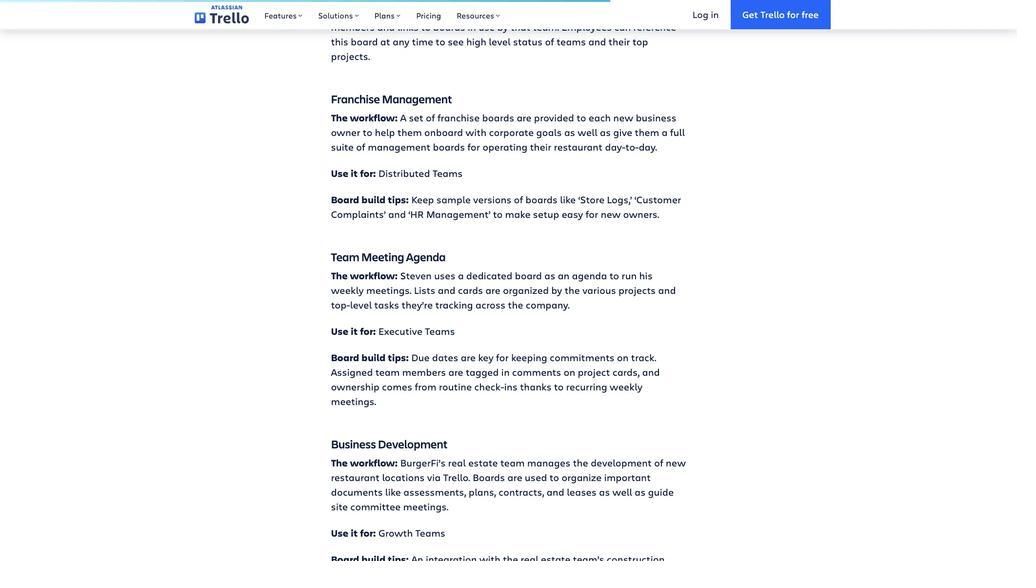 Task type: describe. For each thing, give the bounding box(es) containing it.
0 horizontal spatial on
[[564, 366, 576, 379]]

as down important
[[635, 486, 646, 499]]

meetings. inside "burgerfi's real estate team manages the development of new restaurant locations via trello. boards are used to organize important documents like assessments, plans, contracts, and leases as well as guide site committee meetings."
[[403, 501, 449, 514]]

thanks
[[520, 380, 552, 394]]

members inside lists organize each department by card, including team members and links to boards in use by that team. employees can reference this board at any time to see high level status of teams and their top projects.
[[331, 20, 375, 34]]

teams for business development
[[415, 527, 446, 540]]

to up time
[[421, 20, 431, 34]]

meetings. inside steven uses a dedicated board as an agenda to run his weekly meetings. lists and cards are organized by the various projects and top-level tasks they're tracking across the company.
[[366, 284, 412, 297]]

get trello for free link
[[731, 0, 831, 29]]

log in link
[[681, 0, 731, 29]]

features
[[264, 10, 297, 20]]

owners.
[[623, 208, 660, 221]]

members inside due dates are key for keeping commitments on track. assigned team members are tagged in comments on project cards, and ownership comes from routine check-ins thanks to recurring weekly meetings.
[[402, 366, 446, 379]]

including
[[598, 6, 640, 19]]

an
[[558, 269, 570, 282]]

board build tips: for team
[[331, 351, 409, 364]]

from
[[415, 380, 437, 394]]

resources button
[[449, 0, 508, 29]]

leases
[[567, 486, 597, 499]]

2 horizontal spatial in
[[711, 8, 719, 20]]

team inside "burgerfi's real estate team manages the development of new restaurant locations via trello. boards are used to organize important documents like assessments, plans, contracts, and leases as well as guide site committee meetings."
[[501, 457, 525, 470]]

see
[[448, 35, 464, 48]]

0 vertical spatial by
[[560, 6, 571, 19]]

provided
[[534, 111, 574, 124]]

use it for: executive teams
[[331, 325, 455, 338]]

to-
[[626, 140, 639, 154]]

agenda
[[406, 249, 446, 265]]

the workflow: for team
[[331, 269, 398, 282]]

assigned
[[331, 366, 373, 379]]

and down employees
[[589, 35, 606, 48]]

various
[[583, 284, 616, 297]]

give
[[614, 126, 633, 139]]

a inside a set of franchise boards are provided to each new business owner to help them onboard with corporate goals as well as give them a full suite of management boards for operating their restaurant day-to-day.
[[662, 126, 668, 139]]

for: for team
[[360, 325, 376, 338]]

it for business
[[351, 527, 358, 540]]

burgerfi's
[[400, 457, 446, 470]]

that
[[511, 20, 531, 34]]

meeting
[[361, 249, 404, 265]]

log
[[693, 8, 709, 20]]

steven uses a dedicated board as an agenda to run his weekly meetings. lists and cards are organized by the various projects and top-level tasks they're tracking across the company.
[[331, 269, 676, 312]]

board inside steven uses a dedicated board as an agenda to run his weekly meetings. lists and cards are organized by the various projects and top-level tasks they're tracking across the company.
[[515, 269, 542, 282]]

top-
[[331, 299, 350, 312]]

weekly inside due dates are key for keeping commitments on track. assigned team members are tagged in comments on project cards, and ownership comes from routine check-ins thanks to recurring weekly meetings.
[[610, 380, 643, 394]]

plans button
[[367, 0, 409, 29]]

'hr
[[409, 208, 424, 221]]

real
[[448, 457, 466, 470]]

and right 'projects'
[[658, 284, 676, 297]]

new inside "burgerfi's real estate team manages the development of new restaurant locations via trello. boards are used to organize important documents like assessments, plans, contracts, and leases as well as guide site committee meetings."
[[666, 457, 686, 470]]

of inside the keep sample versions of boards like 'store logs,' 'customer complaints' and 'hr management' to make setup easy for new owners.
[[514, 193, 523, 206]]

as inside steven uses a dedicated board as an agenda to run his weekly meetings. lists and cards are organized by the various projects and top-level tasks they're tracking across the company.
[[545, 269, 556, 282]]

full
[[670, 126, 685, 139]]

'customer
[[635, 193, 681, 206]]

card,
[[574, 6, 596, 19]]

resources
[[457, 10, 494, 20]]

boards inside lists organize each department by card, including team members and links to boards in use by that team. employees can reference this board at any time to see high level status of teams and their top projects.
[[433, 20, 465, 34]]

locations
[[382, 471, 425, 484]]

links
[[397, 20, 419, 34]]

get
[[743, 8, 758, 20]]

of right set
[[426, 111, 435, 124]]

are up routine
[[449, 366, 463, 379]]

pricing link
[[409, 0, 449, 29]]

they're
[[402, 299, 433, 312]]

and inside "burgerfi's real estate team manages the development of new restaurant locations via trello. boards are used to organize important documents like assessments, plans, contracts, and leases as well as guide site committee meetings."
[[547, 486, 565, 499]]

as right leases
[[599, 486, 610, 499]]

build for meeting
[[362, 351, 386, 364]]

management
[[368, 140, 431, 154]]

reference
[[634, 20, 677, 34]]

of right suite
[[356, 140, 365, 154]]

teams
[[557, 35, 586, 48]]

due
[[411, 351, 430, 364]]

well inside a set of franchise boards are provided to each new business owner to help them onboard with corporate goals as well as give them a full suite of management boards for operating their restaurant day-to-day.
[[578, 126, 598, 139]]

the for business development
[[331, 457, 348, 470]]

use it for: distributed teams
[[331, 167, 463, 180]]

lists organize each department by card, including team members and links to boards in use by that team. employees can reference this board at any time to see high level status of teams and their top projects.
[[331, 6, 677, 63]]

board inside lists organize each department by card, including team members and links to boards in use by that team. employees can reference this board at any time to see high level status of teams and their top projects.
[[351, 35, 378, 48]]

'store
[[579, 193, 605, 206]]

pricing
[[416, 10, 441, 20]]

agenda
[[572, 269, 607, 282]]

distributed
[[379, 167, 430, 180]]

department
[[502, 6, 558, 19]]

assessments,
[[404, 486, 466, 499]]

are inside "burgerfi's real estate team manages the development of new restaurant locations via trello. boards are used to organize important documents like assessments, plans, contracts, and leases as well as guide site committee meetings."
[[508, 471, 523, 484]]

weekly inside steven uses a dedicated board as an agenda to run his weekly meetings. lists and cards are organized by the various projects and top-level tasks they're tracking across the company.
[[331, 284, 364, 297]]

teams for franchise management
[[433, 167, 463, 180]]

this
[[331, 35, 348, 48]]

top
[[633, 35, 648, 48]]

solutions
[[318, 10, 353, 20]]

steven
[[400, 269, 432, 282]]

lists inside steven uses a dedicated board as an agenda to run his weekly meetings. lists and cards are organized by the various projects and top-level tasks they're tracking across the company.
[[414, 284, 436, 297]]

business
[[636, 111, 677, 124]]

to inside "burgerfi's real estate team manages the development of new restaurant locations via trello. boards are used to organize important documents like assessments, plans, contracts, and leases as well as guide site committee meetings."
[[550, 471, 559, 484]]

organized
[[503, 284, 549, 297]]

his
[[639, 269, 653, 282]]

1 build from the top
[[362, 6, 386, 19]]

tracking
[[435, 299, 473, 312]]

for inside due dates are key for keeping commitments on track. assigned team members are tagged in comments on project cards, and ownership comes from routine check-ins thanks to recurring weekly meetings.
[[496, 351, 509, 364]]

by inside steven uses a dedicated board as an agenda to run his weekly meetings. lists and cards are organized by the various projects and top-level tasks they're tracking across the company.
[[551, 284, 562, 297]]

due dates are key for keeping commitments on track. assigned team members are tagged in comments on project cards, and ownership comes from routine check-ins thanks to recurring weekly meetings.
[[331, 351, 660, 408]]

employees
[[562, 20, 612, 34]]

workflow: for management
[[350, 111, 398, 124]]

cards
[[458, 284, 483, 297]]

the for team meeting agenda
[[331, 269, 348, 282]]

level inside steven uses a dedicated board as an agenda to run his weekly meetings. lists and cards are organized by the various projects and top-level tasks they're tracking across the company.
[[350, 299, 372, 312]]

in inside lists organize each department by card, including team members and links to boards in use by that team. employees can reference this board at any time to see high level status of teams and their top projects.
[[468, 20, 476, 34]]

guide
[[648, 486, 674, 499]]

to right provided
[[577, 111, 586, 124]]

high
[[466, 35, 487, 48]]

any
[[393, 35, 410, 48]]

ins
[[504, 380, 518, 394]]

use for team meeting agenda
[[331, 325, 349, 338]]

at
[[380, 35, 390, 48]]

workflow: for meeting
[[350, 269, 398, 282]]

run
[[622, 269, 637, 282]]

operating
[[483, 140, 528, 154]]

organize inside lists organize each department by card, including team members and links to boards in use by that team. employees can reference this board at any time to see high level status of teams and their top projects.
[[435, 6, 475, 19]]

use for franchise management
[[331, 167, 349, 180]]

restaurant inside a set of franchise boards are provided to each new business owner to help them onboard with corporate goals as well as give them a full suite of management boards for operating their restaurant day-to-day.
[[554, 140, 603, 154]]

tasks
[[374, 299, 399, 312]]

management'
[[426, 208, 491, 221]]

sample
[[437, 193, 471, 206]]

cards,
[[613, 366, 640, 379]]

as left the give
[[600, 126, 611, 139]]

boards up corporate
[[482, 111, 514, 124]]

setup
[[533, 208, 559, 221]]

to left help
[[363, 126, 373, 139]]

in inside due dates are key for keeping commitments on track. assigned team members are tagged in comments on project cards, and ownership comes from routine check-ins thanks to recurring weekly meetings.
[[501, 366, 510, 379]]



Task type: locate. For each thing, give the bounding box(es) containing it.
0 vertical spatial workflow:
[[350, 111, 398, 124]]

to right thanks
[[554, 380, 564, 394]]

them down a
[[398, 126, 422, 139]]

1 horizontal spatial like
[[560, 193, 576, 206]]

3 board from the top
[[331, 351, 359, 364]]

well left the give
[[578, 126, 598, 139]]

organize up 'see'
[[435, 6, 475, 19]]

are inside a set of franchise boards are provided to each new business owner to help them onboard with corporate goals as well as give them a full suite of management boards for operating their restaurant day-to-day.
[[517, 111, 532, 124]]

0 horizontal spatial team
[[375, 366, 400, 379]]

0 vertical spatial members
[[331, 20, 375, 34]]

0 vertical spatial it
[[351, 167, 358, 180]]

1 vertical spatial organize
[[562, 471, 602, 484]]

and up at
[[377, 20, 395, 34]]

2 it from the top
[[351, 325, 358, 338]]

0 horizontal spatial organize
[[435, 6, 475, 19]]

1 the from the top
[[331, 111, 348, 124]]

2 board from the top
[[331, 193, 359, 206]]

meetings. down assessments, in the left bottom of the page
[[403, 501, 449, 514]]

of
[[545, 35, 554, 48], [426, 111, 435, 124], [356, 140, 365, 154], [514, 193, 523, 206], [654, 457, 664, 470]]

across
[[476, 299, 506, 312]]

of up guide
[[654, 457, 664, 470]]

for inside the keep sample versions of boards like 'store logs,' 'customer complaints' and 'hr management' to make setup easy for new owners.
[[586, 208, 598, 221]]

business
[[331, 437, 376, 452]]

the down team
[[331, 269, 348, 282]]

0 vertical spatial a
[[662, 126, 668, 139]]

boards down 'onboard'
[[433, 140, 465, 154]]

suite
[[331, 140, 354, 154]]

2 horizontal spatial team
[[643, 6, 667, 19]]

it for team
[[351, 325, 358, 338]]

1 vertical spatial like
[[385, 486, 401, 499]]

team.
[[533, 20, 559, 34]]

the workflow: down the business
[[331, 457, 398, 470]]

and down uses
[[438, 284, 456, 297]]

board up organized
[[515, 269, 542, 282]]

board build tips: up the complaints'
[[331, 193, 409, 206]]

use down site
[[331, 527, 349, 540]]

board up this
[[331, 6, 359, 19]]

to inside due dates are key for keeping commitments on track. assigned team members are tagged in comments on project cards, and ownership comes from routine check-ins thanks to recurring weekly meetings.
[[554, 380, 564, 394]]

1 it from the top
[[351, 167, 358, 180]]

organize inside "burgerfi's real estate team manages the development of new restaurant locations via trello. boards are used to organize important documents like assessments, plans, contracts, and leases as well as guide site committee meetings."
[[562, 471, 602, 484]]

2 vertical spatial the
[[331, 457, 348, 470]]

the down the business
[[331, 457, 348, 470]]

2 for: from the top
[[360, 325, 376, 338]]

team
[[643, 6, 667, 19], [375, 366, 400, 379], [501, 457, 525, 470]]

the inside "burgerfi's real estate team manages the development of new restaurant locations via trello. boards are used to organize important documents like assessments, plans, contracts, and leases as well as guide site committee meetings."
[[573, 457, 588, 470]]

2 build from the top
[[362, 193, 386, 206]]

2 vertical spatial meetings.
[[403, 501, 449, 514]]

a left full
[[662, 126, 668, 139]]

status
[[513, 35, 543, 48]]

weekly down cards,
[[610, 380, 643, 394]]

like inside the keep sample versions of boards like 'store logs,' 'customer complaints' and 'hr management' to make setup easy for new owners.
[[560, 193, 576, 206]]

2 board build tips: from the top
[[331, 193, 409, 206]]

new inside a set of franchise boards are provided to each new business owner to help them onboard with corporate goals as well as give them a full suite of management boards for operating their restaurant day-to-day.
[[614, 111, 634, 124]]

get trello for free
[[743, 8, 819, 20]]

1 vertical spatial workflow:
[[350, 269, 398, 282]]

team up boards
[[501, 457, 525, 470]]

3 it from the top
[[351, 527, 358, 540]]

to
[[421, 20, 431, 34], [436, 35, 445, 48], [577, 111, 586, 124], [363, 126, 373, 139], [493, 208, 503, 221], [610, 269, 619, 282], [554, 380, 564, 394], [550, 471, 559, 484]]

a inside steven uses a dedicated board as an agenda to run his weekly meetings. lists and cards are organized by the various projects and top-level tasks they're tracking across the company.
[[458, 269, 464, 282]]

for down with
[[468, 140, 480, 154]]

0 vertical spatial team
[[643, 6, 667, 19]]

0 vertical spatial board build tips:
[[331, 6, 409, 19]]

like inside "burgerfi's real estate team manages the development of new restaurant locations via trello. boards are used to organize important documents like assessments, plans, contracts, and leases as well as guide site committee meetings."
[[385, 486, 401, 499]]

1 for: from the top
[[360, 167, 376, 180]]

boards
[[473, 471, 505, 484]]

0 horizontal spatial them
[[398, 126, 422, 139]]

restaurant inside "burgerfi's real estate team manages the development of new restaurant locations via trello. boards are used to organize important documents like assessments, plans, contracts, and leases as well as guide site committee meetings."
[[331, 471, 380, 484]]

corporate
[[489, 126, 534, 139]]

of down team.
[[545, 35, 554, 48]]

keeping
[[511, 351, 548, 364]]

1 vertical spatial level
[[350, 299, 372, 312]]

3 use from the top
[[331, 527, 349, 540]]

and down track.
[[642, 366, 660, 379]]

2 vertical spatial the workflow:
[[331, 457, 398, 470]]

1 vertical spatial the workflow:
[[331, 269, 398, 282]]

it up the assigned
[[351, 325, 358, 338]]

to left 'see'
[[436, 35, 445, 48]]

1 vertical spatial lists
[[414, 284, 436, 297]]

their inside a set of franchise boards are provided to each new business owner to help them onboard with corporate goals as well as give them a full suite of management boards for operating their restaurant day-to-day.
[[530, 140, 552, 154]]

1 horizontal spatial board
[[515, 269, 542, 282]]

1 vertical spatial teams
[[425, 325, 455, 338]]

the up leases
[[573, 457, 588, 470]]

0 horizontal spatial members
[[331, 20, 375, 34]]

for right key
[[496, 351, 509, 364]]

committee
[[350, 501, 401, 514]]

3 the workflow: from the top
[[331, 457, 398, 470]]

0 vertical spatial lists
[[411, 6, 433, 19]]

1 vertical spatial members
[[402, 366, 446, 379]]

well inside "burgerfi's real estate team manages the development of new restaurant locations via trello. boards are used to organize important documents like assessments, plans, contracts, and leases as well as guide site committee meetings."
[[613, 486, 632, 499]]

meetings. down the ownership
[[331, 395, 376, 408]]

set
[[409, 111, 424, 124]]

0 vertical spatial restaurant
[[554, 140, 603, 154]]

board for team meeting agenda
[[331, 351, 359, 364]]

the down organized
[[508, 299, 523, 312]]

key
[[478, 351, 494, 364]]

0 vertical spatial the workflow:
[[331, 111, 398, 124]]

0 vertical spatial well
[[578, 126, 598, 139]]

lists up the links
[[411, 6, 433, 19]]

1 vertical spatial board
[[331, 193, 359, 206]]

to down manages
[[550, 471, 559, 484]]

1 vertical spatial tips:
[[388, 193, 409, 206]]

2 the workflow: from the top
[[331, 269, 398, 282]]

business development
[[331, 437, 448, 452]]

a right uses
[[458, 269, 464, 282]]

use down suite
[[331, 167, 349, 180]]

2 vertical spatial build
[[362, 351, 386, 364]]

each inside a set of franchise boards are provided to each new business owner to help them onboard with corporate goals as well as give them a full suite of management boards for operating their restaurant day-to-day.
[[589, 111, 611, 124]]

1 vertical spatial the
[[508, 299, 523, 312]]

board up the complaints'
[[331, 193, 359, 206]]

0 vertical spatial on
[[617, 351, 629, 364]]

2 vertical spatial it
[[351, 527, 358, 540]]

their down 'goals'
[[530, 140, 552, 154]]

2 workflow: from the top
[[350, 269, 398, 282]]

and left 'hr on the left
[[388, 208, 406, 221]]

1 horizontal spatial a
[[662, 126, 668, 139]]

a
[[400, 111, 407, 124]]

page progress progress bar
[[0, 0, 610, 2]]

0 horizontal spatial in
[[468, 20, 476, 34]]

a set of franchise boards are provided to each new business owner to help them onboard with corporate goals as well as give them a full suite of management boards for operating their restaurant day-to-day.
[[331, 111, 685, 154]]

project
[[578, 366, 610, 379]]

of inside "burgerfi's real estate team manages the development of new restaurant locations via trello. boards are used to organize important documents like assessments, plans, contracts, and leases as well as guide site committee meetings."
[[654, 457, 664, 470]]

3 build from the top
[[362, 351, 386, 364]]

to left run
[[610, 269, 619, 282]]

are inside steven uses a dedicated board as an agenda to run his weekly meetings. lists and cards are organized by the various projects and top-level tasks they're tracking across the company.
[[486, 284, 501, 297]]

workflow: up help
[[350, 111, 398, 124]]

0 vertical spatial board
[[351, 35, 378, 48]]

comments
[[512, 366, 561, 379]]

2 vertical spatial use
[[331, 527, 349, 540]]

documents
[[331, 486, 383, 499]]

team inside due dates are key for keeping commitments on track. assigned team members are tagged in comments on project cards, and ownership comes from routine check-ins thanks to recurring weekly meetings.
[[375, 366, 400, 379]]

build for management
[[362, 193, 386, 206]]

the workflow: down franchise
[[331, 111, 398, 124]]

0 vertical spatial new
[[614, 111, 634, 124]]

0 vertical spatial level
[[489, 35, 511, 48]]

2 tips: from the top
[[388, 193, 409, 206]]

help
[[375, 126, 395, 139]]

board up the assigned
[[331, 351, 359, 364]]

tips: up 'hr on the left
[[388, 193, 409, 206]]

day.
[[639, 140, 657, 154]]

executive
[[379, 325, 423, 338]]

board up the projects.
[[351, 35, 378, 48]]

1 horizontal spatial organize
[[562, 471, 602, 484]]

solutions button
[[311, 0, 367, 29]]

the workflow: down meeting in the left top of the page
[[331, 269, 398, 282]]

2 vertical spatial board
[[331, 351, 359, 364]]

on down commitments
[[564, 366, 576, 379]]

2 vertical spatial team
[[501, 457, 525, 470]]

0 horizontal spatial restaurant
[[331, 471, 380, 484]]

in right log on the top right
[[711, 8, 719, 20]]

by right use
[[498, 20, 508, 34]]

projects.
[[331, 50, 370, 63]]

1 board build tips: from the top
[[331, 6, 409, 19]]

0 vertical spatial the
[[331, 111, 348, 124]]

0 vertical spatial each
[[478, 6, 500, 19]]

level inside lists organize each department by card, including team members and links to boards in use by that team. employees can reference this board at any time to see high level status of teams and their top projects.
[[489, 35, 511, 48]]

features button
[[257, 0, 311, 29]]

for
[[787, 8, 800, 20], [468, 140, 480, 154], [586, 208, 598, 221], [496, 351, 509, 364]]

1 the workflow: from the top
[[331, 111, 398, 124]]

2 vertical spatial by
[[551, 284, 562, 297]]

boards inside the keep sample versions of boards like 'store logs,' 'customer complaints' and 'hr management' to make setup easy for new owners.
[[526, 193, 558, 206]]

1 horizontal spatial team
[[501, 457, 525, 470]]

0 vertical spatial the
[[565, 284, 580, 297]]

teams for team meeting agenda
[[425, 325, 455, 338]]

members up this
[[331, 20, 375, 34]]

level
[[489, 35, 511, 48], [350, 299, 372, 312]]

2 vertical spatial tips:
[[388, 351, 409, 364]]

the down "an"
[[565, 284, 580, 297]]

2 vertical spatial the
[[573, 457, 588, 470]]

1 vertical spatial meetings.
[[331, 395, 376, 408]]

1 horizontal spatial in
[[501, 366, 510, 379]]

use for business development
[[331, 527, 349, 540]]

board build tips: up at
[[331, 6, 409, 19]]

organize
[[435, 6, 475, 19], [562, 471, 602, 484]]

0 vertical spatial their
[[609, 35, 630, 48]]

1 use from the top
[[331, 167, 349, 180]]

it for franchise
[[351, 167, 358, 180]]

1 vertical spatial well
[[613, 486, 632, 499]]

1 vertical spatial team
[[375, 366, 400, 379]]

board for franchise management
[[331, 193, 359, 206]]

via
[[427, 471, 441, 484]]

0 vertical spatial build
[[362, 6, 386, 19]]

for: for franchise
[[360, 167, 376, 180]]

3 workflow: from the top
[[350, 457, 398, 470]]

to inside steven uses a dedicated board as an agenda to run his weekly meetings. lists and cards are organized by the various projects and top-level tasks they're tracking across the company.
[[610, 269, 619, 282]]

use down "top-"
[[331, 325, 349, 338]]

2 vertical spatial board build tips:
[[331, 351, 409, 364]]

plans,
[[469, 486, 496, 499]]

the
[[565, 284, 580, 297], [508, 299, 523, 312], [573, 457, 588, 470]]

with
[[466, 126, 487, 139]]

time
[[412, 35, 433, 48]]

2 vertical spatial workflow:
[[350, 457, 398, 470]]

manages
[[527, 457, 571, 470]]

0 vertical spatial organize
[[435, 6, 475, 19]]

1 vertical spatial board build tips:
[[331, 193, 409, 206]]

boards up setup
[[526, 193, 558, 206]]

2 vertical spatial teams
[[415, 527, 446, 540]]

for left the free
[[787, 8, 800, 20]]

their inside lists organize each department by card, including team members and links to boards in use by that team. employees can reference this board at any time to see high level status of teams and their top projects.
[[609, 35, 630, 48]]

and inside the keep sample versions of boards like 'store logs,' 'customer complaints' and 'hr management' to make setup easy for new owners.
[[388, 208, 406, 221]]

1 vertical spatial the
[[331, 269, 348, 282]]

1 board from the top
[[331, 6, 359, 19]]

each up day-
[[589, 111, 611, 124]]

0 horizontal spatial level
[[350, 299, 372, 312]]

3 board build tips: from the top
[[331, 351, 409, 364]]

1 vertical spatial on
[[564, 366, 576, 379]]

lists inside lists organize each department by card, including team members and links to boards in use by that team. employees can reference this board at any time to see high level status of teams and their top projects.
[[411, 6, 433, 19]]

for: for business
[[360, 527, 376, 540]]

team inside lists organize each department by card, including team members and links to boards in use by that team. employees can reference this board at any time to see high level status of teams and their top projects.
[[643, 6, 667, 19]]

1 horizontal spatial on
[[617, 351, 629, 364]]

new up the give
[[614, 111, 634, 124]]

are left key
[[461, 351, 476, 364]]

them
[[398, 126, 422, 139], [635, 126, 659, 139]]

weekly up "top-"
[[331, 284, 364, 297]]

development
[[378, 437, 448, 452]]

1 vertical spatial by
[[498, 20, 508, 34]]

as
[[564, 126, 575, 139], [600, 126, 611, 139], [545, 269, 556, 282], [599, 486, 610, 499], [635, 486, 646, 499]]

plans
[[375, 10, 395, 20]]

0 horizontal spatial like
[[385, 486, 401, 499]]

routine
[[439, 380, 472, 394]]

logs,'
[[607, 193, 632, 206]]

0 horizontal spatial each
[[478, 6, 500, 19]]

used
[[525, 471, 547, 484]]

tips: for meeting
[[388, 351, 409, 364]]

0 horizontal spatial their
[[530, 140, 552, 154]]

3 the from the top
[[331, 457, 348, 470]]

the workflow: for business
[[331, 457, 398, 470]]

lists up they're at bottom
[[414, 284, 436, 297]]

level down use
[[489, 35, 511, 48]]

board
[[331, 6, 359, 19], [331, 193, 359, 206], [331, 351, 359, 364]]

board build tips: for franchise
[[331, 193, 409, 206]]

1 vertical spatial new
[[601, 208, 621, 221]]

1 horizontal spatial members
[[402, 366, 446, 379]]

as left "an"
[[545, 269, 556, 282]]

trello.
[[443, 471, 470, 484]]

tagged
[[466, 366, 499, 379]]

complaints'
[[331, 208, 386, 221]]

2 them from the left
[[635, 126, 659, 139]]

0 vertical spatial for:
[[360, 167, 376, 180]]

0 horizontal spatial board
[[351, 35, 378, 48]]

atlassian trello image
[[194, 5, 249, 24]]

well down important
[[613, 486, 632, 499]]

restaurant down 'goals'
[[554, 140, 603, 154]]

1 them from the left
[[398, 126, 422, 139]]

1 workflow: from the top
[[350, 111, 398, 124]]

new
[[614, 111, 634, 124], [601, 208, 621, 221], [666, 457, 686, 470]]

1 vertical spatial build
[[362, 193, 386, 206]]

build
[[362, 6, 386, 19], [362, 193, 386, 206], [362, 351, 386, 364]]

for: left distributed
[[360, 167, 376, 180]]

build up the complaints'
[[362, 193, 386, 206]]

are up 'across'
[[486, 284, 501, 297]]

2 vertical spatial for:
[[360, 527, 376, 540]]

their down "can"
[[609, 35, 630, 48]]

it down committee
[[351, 527, 358, 540]]

0 vertical spatial use
[[331, 167, 349, 180]]

0 vertical spatial teams
[[433, 167, 463, 180]]

site
[[331, 501, 348, 514]]

1 horizontal spatial each
[[589, 111, 611, 124]]

workflow: down meeting in the left top of the page
[[350, 269, 398, 282]]

check-
[[474, 380, 504, 394]]

free
[[802, 8, 819, 20]]

team up reference
[[643, 6, 667, 19]]

each inside lists organize each department by card, including team members and links to boards in use by that team. employees can reference this board at any time to see high level status of teams and their top projects.
[[478, 6, 500, 19]]

trello
[[761, 8, 785, 20]]

3 tips: from the top
[[388, 351, 409, 364]]

1 horizontal spatial restaurant
[[554, 140, 603, 154]]

0 horizontal spatial weekly
[[331, 284, 364, 297]]

1 vertical spatial board
[[515, 269, 542, 282]]

1 vertical spatial their
[[530, 140, 552, 154]]

management
[[382, 91, 452, 107]]

by left card,
[[560, 6, 571, 19]]

1 vertical spatial use
[[331, 325, 349, 338]]

a
[[662, 126, 668, 139], [458, 269, 464, 282]]

of inside lists organize each department by card, including team members and links to boards in use by that team. employees can reference this board at any time to see high level status of teams and their top projects.
[[545, 35, 554, 48]]

1 vertical spatial restaurant
[[331, 471, 380, 484]]

2 vertical spatial new
[[666, 457, 686, 470]]

restaurant up documents
[[331, 471, 380, 484]]

3 for: from the top
[[360, 527, 376, 540]]

it down suite
[[351, 167, 358, 180]]

commitments
[[550, 351, 615, 364]]

easy
[[562, 208, 583, 221]]

for down 'store
[[586, 208, 598, 221]]

can
[[615, 20, 631, 34]]

0 vertical spatial board
[[331, 6, 359, 19]]

build up at
[[362, 6, 386, 19]]

2 use from the top
[[331, 325, 349, 338]]

growth
[[379, 527, 413, 540]]

1 vertical spatial it
[[351, 325, 358, 338]]

teams right growth
[[415, 527, 446, 540]]

on up cards,
[[617, 351, 629, 364]]

teams
[[433, 167, 463, 180], [425, 325, 455, 338], [415, 527, 446, 540]]

for: down committee
[[360, 527, 376, 540]]

like down locations
[[385, 486, 401, 499]]

by
[[560, 6, 571, 19], [498, 20, 508, 34], [551, 284, 562, 297]]

0 vertical spatial like
[[560, 193, 576, 206]]

new inside the keep sample versions of boards like 'store logs,' 'customer complaints' and 'hr management' to make setup easy for new owners.
[[601, 208, 621, 221]]

the for franchise management
[[331, 111, 348, 124]]

for inside a set of franchise boards are provided to each new business owner to help them onboard with corporate goals as well as give them a full suite of management boards for operating their restaurant day-to-day.
[[468, 140, 480, 154]]

1 horizontal spatial their
[[609, 35, 630, 48]]

burgerfi's real estate team manages the development of new restaurant locations via trello. boards are used to organize important documents like assessments, plans, contracts, and leases as well as guide site committee meetings.
[[331, 457, 686, 514]]

team up 'comes'
[[375, 366, 400, 379]]

tips: left due
[[388, 351, 409, 364]]

teams up dates
[[425, 325, 455, 338]]

like up easy
[[560, 193, 576, 206]]

1 horizontal spatial them
[[635, 126, 659, 139]]

to inside the keep sample versions of boards like 'store logs,' 'customer complaints' and 'hr management' to make setup easy for new owners.
[[493, 208, 503, 221]]

meetings. up tasks
[[366, 284, 412, 297]]

build up the assigned
[[362, 351, 386, 364]]

0 vertical spatial tips:
[[388, 6, 409, 19]]

are up contracts,
[[508, 471, 523, 484]]

1 horizontal spatial well
[[613, 486, 632, 499]]

the workflow: for franchise
[[331, 111, 398, 124]]

workflow:
[[350, 111, 398, 124], [350, 269, 398, 282], [350, 457, 398, 470]]

dedicated
[[466, 269, 513, 282]]

them up the day.
[[635, 126, 659, 139]]

as right 'goals'
[[564, 126, 575, 139]]

meetings. inside due dates are key for keeping commitments on track. assigned team members are tagged in comments on project cards, and ownership comes from routine check-ins thanks to recurring weekly meetings.
[[331, 395, 376, 408]]

for: down tasks
[[360, 325, 376, 338]]

to down versions
[[493, 208, 503, 221]]

workflow: for development
[[350, 457, 398, 470]]

level left tasks
[[350, 299, 372, 312]]

tips: for management
[[388, 193, 409, 206]]

their
[[609, 35, 630, 48], [530, 140, 552, 154]]

0 vertical spatial weekly
[[331, 284, 364, 297]]

and inside due dates are key for keeping commitments on track. assigned team members are tagged in comments on project cards, and ownership comes from routine check-ins thanks to recurring weekly meetings.
[[642, 366, 660, 379]]

board
[[351, 35, 378, 48], [515, 269, 542, 282]]

keep
[[411, 193, 434, 206]]

use
[[479, 20, 495, 34]]

use
[[331, 167, 349, 180], [331, 325, 349, 338], [331, 527, 349, 540]]

0 horizontal spatial well
[[578, 126, 598, 139]]

0 horizontal spatial a
[[458, 269, 464, 282]]

new down logs,'
[[601, 208, 621, 221]]

1 tips: from the top
[[388, 6, 409, 19]]

workflow: down business development
[[350, 457, 398, 470]]

by down "an"
[[551, 284, 562, 297]]

meetings.
[[366, 284, 412, 297], [331, 395, 376, 408], [403, 501, 449, 514]]

1 vertical spatial each
[[589, 111, 611, 124]]

team
[[331, 249, 359, 265]]

of up make
[[514, 193, 523, 206]]

2 the from the top
[[331, 269, 348, 282]]



Task type: vqa. For each thing, say whether or not it's contained in the screenshot.
build for Management
yes



